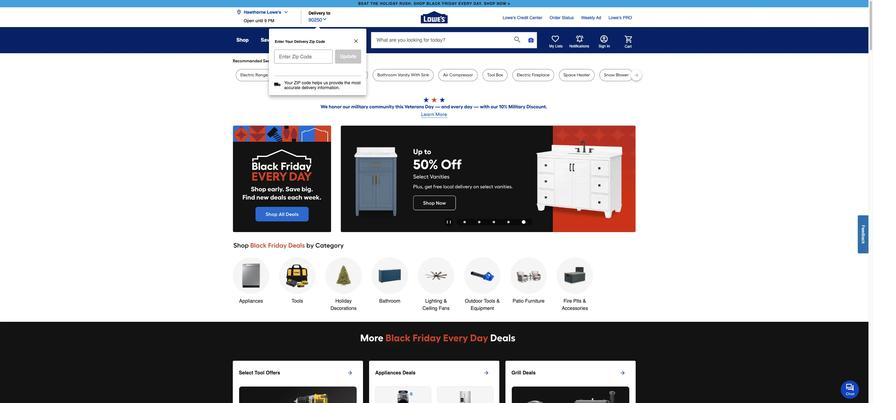 Task type: describe. For each thing, give the bounding box(es) containing it.
0 vertical spatial your
[[285, 40, 293, 44]]

center
[[530, 15, 543, 20]]

shop button
[[237, 35, 249, 46]]

to
[[326, 11, 330, 16]]

order
[[550, 15, 561, 20]]

most
[[352, 80, 361, 85]]

tool
[[255, 370, 265, 376]]

lighting
[[425, 299, 442, 304]]

1 vertical spatial delivery
[[294, 40, 308, 44]]

chevron right image
[[350, 59, 354, 64]]

beat the holiday rush. shop black friday every day. shop now >
[[358, 2, 511, 6]]

suggestions
[[311, 58, 335, 64]]

lowe's home improvement cart image
[[625, 35, 632, 43]]

washing
[[282, 72, 299, 78]]

2 shop from the left
[[484, 2, 496, 6]]

open
[[244, 18, 254, 23]]

close image
[[353, 38, 359, 44]]

grill deals
[[512, 370, 536, 376]]

air
[[443, 72, 449, 78]]

bathroom for bathroom vanity
[[331, 72, 350, 78]]

friday
[[442, 2, 457, 6]]

order status link
[[550, 15, 574, 21]]

tools button
[[279, 257, 316, 305]]

diy & ideas button
[[332, 35, 359, 46]]

90250 button
[[309, 16, 327, 24]]

arrow right image for grill deals
[[620, 370, 626, 376]]

scroll to item #2 element
[[472, 221, 487, 224]]

in
[[607, 44, 610, 48]]

deals for grill deals
[[523, 370, 536, 376]]

arrow right image for appliances deals
[[483, 370, 490, 376]]

f e e d b a c k button
[[858, 215, 869, 253]]

electric for electric range
[[240, 72, 254, 78]]

diy
[[332, 37, 340, 43]]

search image
[[515, 36, 521, 43]]

air compressor
[[443, 72, 473, 78]]

patio furniture button
[[511, 257, 547, 305]]

outdoor tools & equipment
[[465, 299, 500, 311]]

lowe's credit center
[[503, 15, 543, 20]]

blower
[[616, 72, 629, 78]]

holiday
[[380, 2, 398, 6]]

Enter Zip Code text field
[[277, 50, 330, 61]]

c
[[861, 240, 866, 242]]

cart button
[[616, 35, 632, 49]]

location image
[[237, 10, 241, 15]]

f e e d b a c k
[[861, 225, 866, 244]]

your inside your zip code helps us provide the most accurate delivery information.
[[284, 80, 293, 85]]

2 appliances image from the left
[[454, 391, 477, 403]]

you for recommended searches for you
[[288, 58, 295, 64]]

delivery to
[[309, 11, 330, 16]]

delivery
[[302, 85, 316, 90]]

range
[[255, 72, 268, 78]]

savings
[[261, 37, 280, 43]]

until
[[255, 18, 263, 23]]

enter
[[275, 40, 284, 44]]

space heater
[[564, 72, 590, 78]]

notifications
[[570, 44, 589, 48]]

& inside the "lighting & ceiling fans"
[[444, 299, 447, 304]]

update button
[[335, 50, 361, 64]]

more black friday every day deals. image
[[233, 327, 636, 351]]

my
[[549, 44, 554, 48]]

bathroom
[[379, 299, 401, 304]]

& right diy
[[342, 37, 345, 43]]

scroll to item #4 element
[[501, 221, 516, 224]]

for for suggestions
[[336, 58, 341, 64]]

recommended searches for you
[[233, 58, 295, 64]]

furniture
[[525, 299, 545, 304]]

select tool offers link
[[239, 366, 357, 387]]

select
[[239, 370, 253, 376]]

vanity for bathroom vanity with sink
[[398, 72, 410, 78]]

machine
[[300, 72, 317, 78]]

fireplace
[[532, 72, 550, 78]]

decorations
[[331, 306, 357, 311]]

rush.
[[400, 2, 412, 6]]

appliances deals link
[[375, 366, 500, 380]]

90250
[[309, 17, 322, 23]]

cart
[[625, 44, 632, 49]]

lowe's home improvement lists image
[[552, 35, 559, 43]]

d
[[861, 232, 866, 235]]

more suggestions for you link
[[300, 58, 354, 64]]

fire pits & accessories button
[[557, 257, 593, 312]]

k
[[861, 242, 866, 244]]

sign in
[[599, 44, 610, 48]]

offers
[[266, 370, 280, 376]]

9
[[264, 18, 267, 23]]

appliances for appliances
[[239, 299, 263, 304]]

bathroom vanity with sink
[[378, 72, 429, 78]]

lowe's for lowe's credit center
[[503, 15, 516, 20]]

black
[[427, 2, 441, 6]]

electric fireplace
[[517, 72, 550, 78]]

now
[[497, 2, 507, 6]]

chevron down image
[[322, 17, 327, 21]]

code
[[316, 40, 325, 44]]

lists
[[555, 44, 563, 48]]

holiday decorations button
[[325, 257, 362, 312]]



Task type: locate. For each thing, give the bounding box(es) containing it.
& inside outdoor tools & equipment
[[497, 299, 500, 304]]

0 vertical spatial delivery
[[309, 11, 325, 16]]

shop black friday deals by category. image
[[233, 241, 636, 251]]

None search field
[[371, 32, 537, 54]]

update
[[340, 54, 357, 59]]

appliances inside button
[[239, 299, 263, 304]]

weekly
[[581, 15, 595, 20]]

you up bathroom vanity
[[342, 58, 350, 64]]

lowe's pro
[[609, 15, 632, 20]]

bathroom up the provide
[[331, 72, 350, 78]]

1 horizontal spatial tools
[[484, 299, 495, 304]]

tool box
[[487, 72, 503, 78]]

your down washing
[[284, 80, 293, 85]]

1 you from the left
[[288, 58, 295, 64]]

chat invite button image
[[841, 380, 860, 399]]

0 vertical spatial appliances
[[239, 299, 263, 304]]

bathroom
[[331, 72, 350, 78], [378, 72, 397, 78]]

2 horizontal spatial lowe's
[[609, 15, 622, 20]]

arrow right image
[[625, 179, 631, 185], [483, 370, 490, 376], [620, 370, 626, 376]]

1 vertical spatial your
[[284, 80, 293, 85]]

lowe's up pm on the top
[[267, 10, 281, 15]]

savings button
[[261, 35, 280, 46]]

more
[[300, 58, 310, 64]]

shop
[[237, 37, 249, 43]]

pm
[[268, 18, 274, 23]]

day.
[[474, 2, 483, 6]]

0 horizontal spatial tools
[[292, 299, 303, 304]]

bathroom for bathroom vanity with sink
[[378, 72, 397, 78]]

1 horizontal spatial appliances
[[375, 370, 401, 376]]

deals for appliances deals
[[403, 370, 416, 376]]

scroll to item #3 element
[[487, 221, 501, 224]]

you left more
[[288, 58, 295, 64]]

a
[[861, 237, 866, 240]]

recommended searches for you heading
[[233, 58, 636, 64]]

hawthorne
[[244, 10, 266, 15]]

for right "searches" on the left of the page
[[282, 58, 287, 64]]

tools inside outdoor tools & equipment
[[484, 299, 495, 304]]

2 bathroom from the left
[[378, 72, 397, 78]]

lowe's credit center link
[[503, 15, 543, 21]]

camera image
[[528, 37, 534, 43]]

lowe's inside hawthorne lowe's button
[[267, 10, 281, 15]]

you inside more suggestions for you link
[[342, 58, 350, 64]]

delivery up 90250 "button"
[[309, 11, 325, 16]]

appliances deals
[[375, 370, 416, 376]]

lowe's for lowe's pro
[[609, 15, 622, 20]]

lighting & ceiling fans button
[[418, 257, 455, 312]]

sign
[[599, 44, 606, 48]]

you for more suggestions for you
[[342, 58, 350, 64]]

lowe's home improvement notification center image
[[576, 35, 584, 43]]

we honor our military community on veterans day and every day with a 10 percent military discount. image
[[233, 97, 636, 120]]

appliances
[[239, 299, 263, 304], [375, 370, 401, 376]]

accurate
[[284, 85, 301, 90]]

us
[[324, 80, 328, 85]]

weekly ad
[[581, 15, 601, 20]]

1 horizontal spatial lowe's
[[503, 15, 516, 20]]

fire pits & accessories
[[562, 299, 588, 311]]

f
[[861, 225, 866, 228]]

compressor
[[450, 72, 473, 78]]

1 horizontal spatial you
[[342, 58, 350, 64]]

0 horizontal spatial you
[[288, 58, 295, 64]]

2 vanity from the left
[[398, 72, 410, 78]]

pits
[[574, 299, 582, 304]]

holiday decorations
[[331, 299, 357, 311]]

lowe's left pro
[[609, 15, 622, 20]]

2 electric from the left
[[517, 72, 531, 78]]

enter your delivery zip code
[[275, 40, 325, 44]]

heater
[[577, 72, 590, 78]]

equipment
[[471, 306, 494, 311]]

lowe's left "credit"
[[503, 15, 516, 20]]

1 electric from the left
[[240, 72, 254, 78]]

order status
[[550, 15, 574, 20]]

1 horizontal spatial vanity
[[398, 72, 410, 78]]

arrow right image inside appliances deals link
[[483, 370, 490, 376]]

1 horizontal spatial delivery
[[309, 11, 325, 16]]

washing machine
[[282, 72, 317, 78]]

ideas
[[347, 37, 359, 43]]

vanity up most
[[351, 72, 364, 78]]

e up the b on the bottom of the page
[[861, 230, 866, 232]]

electric for electric fireplace
[[517, 72, 531, 78]]

0 horizontal spatial deals
[[403, 370, 416, 376]]

tools inside button
[[292, 299, 303, 304]]

e up "d"
[[861, 228, 866, 230]]

appliances for appliances deals
[[375, 370, 401, 376]]

1 horizontal spatial appliances image
[[454, 391, 477, 403]]

chevron down image
[[281, 10, 289, 15]]

1 horizontal spatial electric
[[517, 72, 531, 78]]

bathroom left with
[[378, 72, 397, 78]]

2 deals from the left
[[523, 370, 536, 376]]

appliances button
[[233, 257, 269, 305]]

0 horizontal spatial delivery
[[294, 40, 308, 44]]

beat the holiday rush. shop black friday every day. shop now > link
[[357, 0, 512, 7]]

1 e from the top
[[861, 228, 866, 230]]

outdoor tools & equipment button
[[464, 257, 501, 312]]

patio furniture
[[513, 299, 545, 304]]

ceiling
[[423, 306, 438, 311]]

arrow right image
[[347, 370, 353, 376]]

searches
[[263, 58, 281, 64]]

with
[[411, 72, 420, 78]]

1 vertical spatial appliances
[[375, 370, 401, 376]]

your zip code helps us provide the most accurate delivery information.
[[284, 80, 361, 90]]

2 for from the left
[[336, 58, 341, 64]]

for
[[282, 58, 287, 64], [336, 58, 341, 64]]

for left chevron right image
[[336, 58, 341, 64]]

delivery left the zip
[[294, 40, 308, 44]]

0 horizontal spatial for
[[282, 58, 287, 64]]

tools
[[292, 299, 303, 304], [484, 299, 495, 304]]

arrow right image inside grill deals link
[[620, 370, 626, 376]]

ad
[[596, 15, 601, 20]]

shop
[[414, 2, 425, 6], [484, 2, 496, 6]]

lowe's home improvement logo image
[[421, 4, 448, 31]]

1 shop from the left
[[414, 2, 425, 6]]

0 horizontal spatial appliances image
[[392, 391, 415, 403]]

Search Query text field
[[372, 32, 510, 48]]

vanity left with
[[398, 72, 410, 78]]

space
[[564, 72, 576, 78]]

electric
[[240, 72, 254, 78], [517, 72, 531, 78]]

1 horizontal spatial deals
[[523, 370, 536, 376]]

helps
[[312, 80, 322, 85]]

2 e from the top
[[861, 230, 866, 232]]

grill
[[512, 370, 521, 376]]

open until 9 pm
[[244, 18, 274, 23]]

tool
[[487, 72, 495, 78]]

0 horizontal spatial lowe's
[[267, 10, 281, 15]]

lowe's pro link
[[609, 15, 632, 21]]

vanity for bathroom vanity
[[351, 72, 364, 78]]

>
[[508, 2, 511, 6]]

1 horizontal spatial for
[[336, 58, 341, 64]]

lowe's inside lowe's credit center link
[[503, 15, 516, 20]]

lowe's home improvement account image
[[601, 35, 608, 43]]

1 horizontal spatial shop
[[484, 2, 496, 6]]

1 for from the left
[[282, 58, 287, 64]]

0 horizontal spatial shop
[[414, 2, 425, 6]]

snow
[[604, 72, 615, 78]]

zip
[[294, 80, 301, 85]]

1 horizontal spatial bathroom
[[378, 72, 397, 78]]

box
[[496, 72, 503, 78]]

& inside fire pits & accessories
[[583, 299, 586, 304]]

fire
[[564, 299, 572, 304]]

hawthorne lowe's button
[[237, 6, 291, 18]]

grill deals link
[[512, 366, 630, 387]]

my lists link
[[549, 35, 563, 49]]

the
[[371, 2, 379, 6]]

black friday every day. shop early. save big. find new deals each week. image
[[233, 126, 331, 232]]

1 tools from the left
[[292, 299, 303, 304]]

more suggestions for you
[[300, 58, 350, 64]]

0 horizontal spatial vanity
[[351, 72, 364, 78]]

information.
[[318, 85, 340, 90]]

appliances image
[[392, 391, 415, 403], [454, 391, 477, 403]]

weekly ad link
[[581, 15, 601, 21]]

bathroom button
[[372, 257, 408, 305]]

select tool offers
[[239, 370, 280, 376]]

& up fans
[[444, 299, 447, 304]]

electric range
[[240, 72, 268, 78]]

0 horizontal spatial appliances
[[239, 299, 263, 304]]

b
[[861, 235, 866, 237]]

fans
[[439, 306, 450, 311]]

recommended
[[233, 58, 262, 64]]

the
[[344, 80, 350, 85]]

1 vanity from the left
[[351, 72, 364, 78]]

lowe's inside "lowe's pro" link
[[609, 15, 622, 20]]

holiday
[[336, 299, 352, 304]]

credit
[[517, 15, 529, 20]]

shop right day.
[[484, 2, 496, 6]]

1 deals from the left
[[403, 370, 416, 376]]

my lists
[[549, 44, 563, 48]]

for for searches
[[282, 58, 287, 64]]

0 horizontal spatial electric
[[240, 72, 254, 78]]

& left patio
[[497, 299, 500, 304]]

your
[[285, 40, 293, 44], [284, 80, 293, 85]]

2 you from the left
[[342, 58, 350, 64]]

& right the pits on the right bottom
[[583, 299, 586, 304]]

your right enter
[[285, 40, 293, 44]]

scroll to item #1 element
[[457, 221, 472, 224]]

0 horizontal spatial bathroom
[[331, 72, 350, 78]]

1 bathroom from the left
[[331, 72, 350, 78]]

1 appliances image from the left
[[392, 391, 415, 403]]

accessories
[[562, 306, 588, 311]]

scroll to item #5 element
[[516, 221, 532, 224]]

electric left fireplace
[[517, 72, 531, 78]]

snow blower
[[604, 72, 629, 78]]

electric down the recommended
[[240, 72, 254, 78]]

e
[[861, 228, 866, 230], [861, 230, 866, 232]]

up to 50 percent off select vanities. plus, get free local delivery on select vanities. image
[[341, 126, 636, 232]]

beat
[[358, 2, 369, 6]]

&
[[342, 37, 345, 43], [444, 299, 447, 304], [497, 299, 500, 304], [583, 299, 586, 304]]

2 tools from the left
[[484, 299, 495, 304]]

shop right rush.
[[414, 2, 425, 6]]



Task type: vqa. For each thing, say whether or not it's contained in the screenshot.
bathroom associated with bathroom vanity
yes



